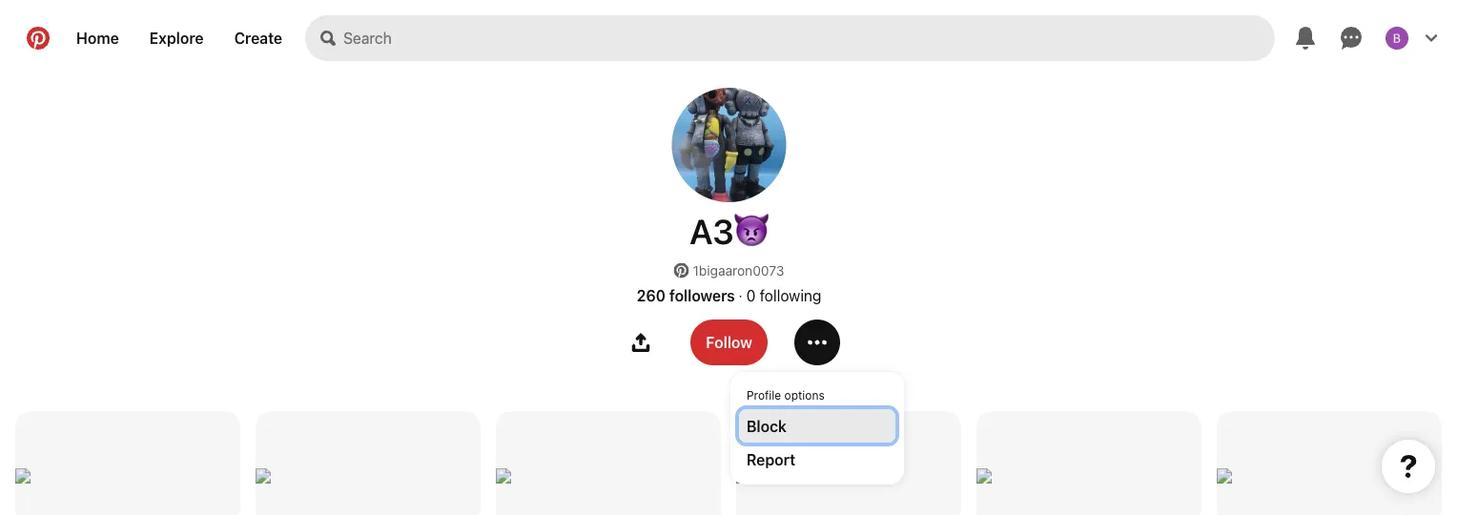 Task type: describe. For each thing, give the bounding box(es) containing it.
2 this contains an image of: image from the left
[[256, 468, 481, 484]]

1bigaaron0073
[[693, 263, 785, 279]]

a3👿
[[690, 211, 769, 251]]

block menu item
[[739, 409, 896, 443]]

3 this contains an image of: image from the left
[[496, 468, 721, 484]]

follow button
[[691, 320, 768, 365]]

create
[[234, 29, 283, 47]]

explore link
[[134, 15, 219, 61]]

·
[[739, 287, 743, 303]]

Search text field
[[344, 15, 1276, 61]]

4 this contains an image of: image from the left
[[737, 468, 962, 484]]

profile options element
[[739, 381, 896, 476]]

following
[[760, 286, 822, 304]]

explore
[[150, 29, 204, 47]]

home link
[[61, 15, 134, 61]]

home
[[76, 29, 119, 47]]

260 followers · 0 following
[[637, 286, 822, 304]]

pinterest image
[[674, 263, 689, 278]]



Task type: vqa. For each thing, say whether or not it's contained in the screenshot.
the This contains an image of: Letzte Skizze heute ✍🏻 Diese 10-monatige Skizze beschreibt mich so gut. ð ...,  #10monatige #...
no



Task type: locate. For each thing, give the bounding box(es) containing it.
1 this contains an image of: image from the left
[[15, 468, 240, 484]]

0
[[747, 286, 756, 304]]

1bigaaron0073 image
[[672, 88, 787, 202]]

search icon image
[[321, 31, 336, 46]]

options
[[785, 388, 825, 402]]

list
[[0, 411, 1459, 516]]

followers
[[670, 286, 735, 304]]

bob builder image
[[1386, 27, 1409, 50]]

profile
[[747, 388, 782, 402]]

report
[[747, 450, 796, 468]]

create link
[[219, 15, 298, 61]]

follow
[[706, 333, 753, 352]]

5 this contains an image of: image from the left
[[977, 468, 1202, 484]]

this contains an image of: image
[[15, 468, 240, 484], [256, 468, 481, 484], [496, 468, 721, 484], [737, 468, 962, 484], [977, 468, 1202, 484], [1217, 468, 1443, 484]]

6 this contains an image of: image from the left
[[1217, 468, 1443, 484]]

profile options
[[747, 388, 825, 402]]

260
[[637, 286, 666, 304]]

block
[[747, 417, 787, 435]]



